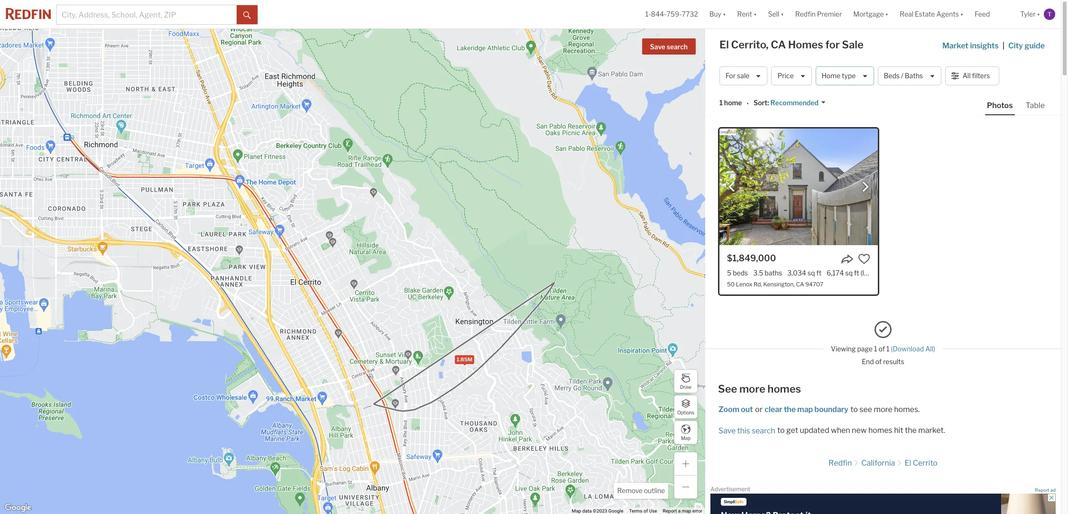 Task type: vqa. For each thing, say whether or not it's contained in the screenshot.
not to the bottom
no



Task type: describe. For each thing, give the bounding box(es) containing it.
california
[[861, 459, 895, 468]]

for sale
[[726, 72, 750, 80]]

redfin premier button
[[789, 0, 848, 28]]

homes inside the save this search to get updated when new homes hit the market.
[[868, 426, 892, 435]]

options button
[[674, 395, 698, 419]]

end of results
[[862, 357, 904, 366]]

•
[[747, 99, 749, 108]]

50 lenox rd, kensington, ca 94707
[[727, 281, 823, 288]]

next button image
[[861, 182, 870, 192]]

for
[[825, 38, 840, 51]]

el for el cerrito
[[905, 459, 911, 468]]

beds
[[733, 269, 748, 277]]

sale
[[842, 38, 864, 51]]

City, Address, School, Agent, ZIP search field
[[57, 5, 237, 24]]

ft for 3,034 sq ft
[[816, 269, 821, 277]]

sort :
[[754, 99, 769, 107]]

▾ for tyler ▾
[[1037, 10, 1040, 18]]

ft for 6,174 sq ft (lot)
[[854, 269, 859, 277]]

save this search button
[[718, 426, 776, 435]]

rent ▾ button
[[737, 0, 757, 28]]

3.5
[[753, 269, 763, 277]]

save search
[[650, 43, 688, 51]]

all)
[[925, 345, 935, 353]]

or
[[755, 405, 763, 414]]

clear
[[765, 405, 782, 414]]

price button
[[771, 66, 812, 85]]

all
[[963, 72, 971, 80]]

▾ for mortgage ▾
[[885, 10, 888, 18]]

el cerrito, ca homes for sale
[[719, 38, 864, 51]]

remove
[[617, 487, 643, 495]]

type
[[842, 72, 856, 80]]

beds / baths button
[[878, 66, 941, 85]]

viewing
[[831, 345, 856, 353]]

sell ▾
[[768, 10, 784, 18]]

photo of 50 lenox rd, kensington, ca 94707 image
[[719, 129, 878, 245]]

1 horizontal spatial 1
[[874, 345, 877, 353]]

sell ▾ button
[[768, 0, 784, 28]]

previous button image
[[727, 182, 737, 192]]

market
[[942, 41, 968, 50]]

when
[[831, 426, 850, 435]]

5
[[727, 269, 731, 277]]

recommended button
[[769, 98, 826, 107]]

out
[[741, 405, 753, 414]]

market.
[[918, 426, 945, 435]]

▾ for rent ▾
[[754, 10, 757, 18]]

get
[[786, 426, 798, 435]]

sq for 3,034
[[808, 269, 815, 277]]

redfin link
[[829, 459, 852, 468]]

agents
[[936, 10, 959, 18]]

real
[[900, 10, 913, 18]]

report ad button
[[1035, 488, 1056, 495]]

report for report ad
[[1035, 488, 1049, 493]]

viewing page 1 of 1 (download all)
[[831, 345, 935, 353]]

table button
[[1024, 101, 1047, 114]]

3.5 baths
[[753, 269, 782, 277]]

save for save search
[[650, 43, 665, 51]]

save search button
[[642, 38, 696, 55]]

real estate agents ▾ button
[[894, 0, 969, 28]]

table
[[1026, 101, 1045, 110]]

terms of use link
[[629, 508, 657, 514]]

city
[[1008, 41, 1023, 50]]

zoom out or clear the map boundary to see more homes.
[[719, 405, 920, 414]]

insights
[[970, 41, 999, 50]]

sq for 6,174
[[845, 269, 853, 277]]

remove outline button
[[614, 483, 668, 499]]

50
[[727, 281, 735, 288]]

error
[[692, 508, 702, 514]]

updated
[[800, 426, 829, 435]]

recommended
[[770, 99, 819, 107]]

all filters
[[963, 72, 990, 80]]

city guide link
[[1008, 40, 1047, 52]]

rd,
[[754, 281, 762, 288]]

mortgage ▾
[[853, 10, 888, 18]]

the inside the save this search to get updated when new homes hit the market.
[[905, 426, 917, 435]]

5 ▾ from the left
[[960, 10, 963, 18]]

el cerrito
[[905, 459, 938, 468]]

filters
[[972, 72, 990, 80]]

1-844-759-7732 link
[[645, 10, 698, 18]]

redfin for redfin
[[829, 459, 852, 468]]

zoom out button
[[718, 405, 753, 414]]

map for map
[[681, 435, 691, 441]]

1 vertical spatial map
[[682, 508, 691, 514]]

price
[[778, 72, 794, 80]]

cerrito
[[913, 459, 938, 468]]

buy ▾
[[709, 10, 726, 18]]

boundary
[[814, 405, 848, 414]]

results
[[883, 357, 904, 366]]

options
[[677, 410, 694, 415]]

1.85m
[[456, 356, 472, 363]]

▾ for buy ▾
[[723, 10, 726, 18]]

rent ▾ button
[[732, 0, 762, 28]]

homes
[[788, 38, 823, 51]]

a
[[678, 508, 681, 514]]

0 vertical spatial more
[[739, 383, 765, 395]]

save this search to get updated when new homes hit the market.
[[719, 426, 945, 435]]

map data ©2023 google
[[572, 508, 623, 514]]

favorite button checkbox
[[858, 253, 870, 265]]

beds
[[884, 72, 900, 80]]

1 home •
[[719, 99, 749, 108]]

baths
[[765, 269, 782, 277]]

6,174
[[827, 269, 844, 277]]

mortgage ▾ button
[[853, 0, 888, 28]]

mortgage ▾ button
[[848, 0, 894, 28]]

7732
[[682, 10, 698, 18]]



Task type: locate. For each thing, give the bounding box(es) containing it.
redfin inside button
[[795, 10, 816, 18]]

save down 844-
[[650, 43, 665, 51]]

new
[[852, 426, 867, 435]]

1 up the end of results
[[886, 345, 889, 353]]

of left use
[[644, 508, 648, 514]]

report for report a map error
[[663, 508, 677, 514]]

1 vertical spatial map
[[572, 508, 581, 514]]

1 vertical spatial more
[[874, 405, 892, 414]]

1 horizontal spatial save
[[719, 426, 736, 435]]

real estate agents ▾ link
[[900, 0, 963, 28]]

map button
[[674, 421, 698, 444]]

0 vertical spatial search
[[667, 43, 688, 51]]

tyler
[[1020, 10, 1036, 18]]

of
[[879, 345, 885, 353], [875, 357, 882, 366], [644, 508, 648, 514]]

0 vertical spatial the
[[784, 405, 796, 414]]

buy ▾ button
[[709, 0, 726, 28]]

save left this
[[719, 426, 736, 435]]

map
[[797, 405, 813, 414], [682, 508, 691, 514]]

terms of use
[[629, 508, 657, 514]]

0 horizontal spatial el
[[719, 38, 729, 51]]

1 horizontal spatial map
[[681, 435, 691, 441]]

to left get at bottom right
[[777, 426, 785, 435]]

home type
[[822, 72, 856, 80]]

0 horizontal spatial homes
[[768, 383, 801, 395]]

1 horizontal spatial sq
[[845, 269, 853, 277]]

draw
[[680, 384, 691, 390]]

report left ad
[[1035, 488, 1049, 493]]

0 vertical spatial homes
[[768, 383, 801, 395]]

1 vertical spatial ca
[[796, 281, 804, 288]]

▾ right agents
[[960, 10, 963, 18]]

1 inside 1 home •
[[719, 99, 723, 107]]

search inside save search button
[[667, 43, 688, 51]]

report left a
[[663, 508, 677, 514]]

1 horizontal spatial more
[[874, 405, 892, 414]]

for
[[726, 72, 736, 80]]

market insights | city guide
[[942, 41, 1045, 50]]

1 horizontal spatial el
[[905, 459, 911, 468]]

844-
[[651, 10, 667, 18]]

2 ▾ from the left
[[754, 10, 757, 18]]

1 vertical spatial el
[[905, 459, 911, 468]]

▾ right rent
[[754, 10, 757, 18]]

of up the end of results
[[879, 345, 885, 353]]

0 horizontal spatial ca
[[771, 38, 786, 51]]

submit search image
[[243, 11, 251, 19]]

the right hit
[[905, 426, 917, 435]]

el for el cerrito, ca homes for sale
[[719, 38, 729, 51]]

0 horizontal spatial map
[[572, 508, 581, 514]]

data
[[582, 508, 592, 514]]

of for use
[[644, 508, 648, 514]]

el cerrito link
[[905, 459, 938, 468]]

ft left the (lot)
[[854, 269, 859, 277]]

use
[[649, 508, 657, 514]]

0 vertical spatial of
[[879, 345, 885, 353]]

el left cerrito
[[905, 459, 911, 468]]

▾ right mortgage
[[885, 10, 888, 18]]

1 left 'home'
[[719, 99, 723, 107]]

map right a
[[682, 508, 691, 514]]

3,034 sq ft
[[787, 269, 821, 277]]

ca left homes at right
[[771, 38, 786, 51]]

▾ right buy at the right of the page
[[723, 10, 726, 18]]

▾ for sell ▾
[[781, 10, 784, 18]]

map up updated in the right bottom of the page
[[797, 405, 813, 414]]

0 vertical spatial save
[[650, 43, 665, 51]]

0 vertical spatial to
[[850, 405, 858, 414]]

1 vertical spatial report
[[663, 508, 677, 514]]

0 horizontal spatial map
[[682, 508, 691, 514]]

2 vertical spatial of
[[644, 508, 648, 514]]

google image
[[2, 502, 34, 514]]

all filters button
[[945, 66, 999, 85]]

0 horizontal spatial to
[[777, 426, 785, 435]]

sort
[[754, 99, 767, 107]]

save inside button
[[650, 43, 665, 51]]

save for save this search to get updated when new homes hit the market.
[[719, 426, 736, 435]]

0 vertical spatial report
[[1035, 488, 1049, 493]]

guide
[[1025, 41, 1045, 50]]

6,174 sq ft (lot)
[[827, 269, 872, 277]]

homes up the 'clear'
[[768, 383, 801, 395]]

homes.
[[894, 405, 920, 414]]

search inside the save this search to get updated when new homes hit the market.
[[752, 426, 775, 435]]

0 horizontal spatial sq
[[808, 269, 815, 277]]

1 horizontal spatial ft
[[854, 269, 859, 277]]

report a map error
[[663, 508, 702, 514]]

homes
[[768, 383, 801, 395], [868, 426, 892, 435]]

map region
[[0, 0, 730, 514]]

2 sq from the left
[[845, 269, 853, 277]]

kensington,
[[763, 281, 795, 288]]

0 vertical spatial redfin
[[795, 10, 816, 18]]

see
[[859, 405, 872, 414]]

page
[[857, 345, 873, 353]]

1 vertical spatial of
[[875, 357, 882, 366]]

1 horizontal spatial search
[[752, 426, 775, 435]]

1 horizontal spatial map
[[797, 405, 813, 414]]

1 horizontal spatial homes
[[868, 426, 892, 435]]

draw button
[[674, 369, 698, 393]]

mortgage
[[853, 10, 884, 18]]

ca
[[771, 38, 786, 51], [796, 281, 804, 288]]

search
[[667, 43, 688, 51], [752, 426, 775, 435]]

map left data
[[572, 508, 581, 514]]

terms
[[629, 508, 642, 514]]

0 horizontal spatial the
[[784, 405, 796, 414]]

rent ▾
[[737, 10, 757, 18]]

el
[[719, 38, 729, 51], [905, 459, 911, 468]]

of for results
[[875, 357, 882, 366]]

1 horizontal spatial the
[[905, 426, 917, 435]]

1 ▾ from the left
[[723, 10, 726, 18]]

map for map data ©2023 google
[[572, 508, 581, 514]]

redfin down the when
[[829, 459, 852, 468]]

ad
[[1050, 488, 1056, 493]]

to inside the save this search to get updated when new homes hit the market.
[[777, 426, 785, 435]]

2 ft from the left
[[854, 269, 859, 277]]

(download
[[891, 345, 924, 353]]

zoom
[[719, 405, 739, 414]]

2 horizontal spatial 1
[[886, 345, 889, 353]]

ft up 94707
[[816, 269, 821, 277]]

0 horizontal spatial 1
[[719, 99, 723, 107]]

redfin left premier
[[795, 10, 816, 18]]

1 vertical spatial save
[[719, 426, 736, 435]]

1 vertical spatial homes
[[868, 426, 892, 435]]

4 ▾ from the left
[[885, 10, 888, 18]]

to left see at bottom
[[850, 405, 858, 414]]

user photo image
[[1044, 9, 1055, 20]]

1 horizontal spatial redfin
[[829, 459, 852, 468]]

home type button
[[816, 66, 874, 85]]

redfin premier
[[795, 10, 842, 18]]

save inside the save this search to get updated when new homes hit the market.
[[719, 426, 736, 435]]

0 vertical spatial el
[[719, 38, 729, 51]]

3,034
[[787, 269, 806, 277]]

0 vertical spatial map
[[681, 435, 691, 441]]

the
[[784, 405, 796, 414], [905, 426, 917, 435]]

el left cerrito, at the right of the page
[[719, 38, 729, 51]]

1 vertical spatial the
[[905, 426, 917, 435]]

1 horizontal spatial ca
[[796, 281, 804, 288]]

report inside button
[[1035, 488, 1049, 493]]

1 ft from the left
[[816, 269, 821, 277]]

1 horizontal spatial report
[[1035, 488, 1049, 493]]

see more homes
[[718, 383, 801, 395]]

more right see at bottom
[[874, 405, 892, 414]]

0 horizontal spatial report
[[663, 508, 677, 514]]

favorite button image
[[858, 253, 870, 265]]

market insights link
[[942, 31, 999, 52]]

premier
[[817, 10, 842, 18]]

homes left hit
[[868, 426, 892, 435]]

759-
[[667, 10, 682, 18]]

see
[[718, 383, 737, 395]]

sq right 6,174 on the bottom of the page
[[845, 269, 853, 277]]

google
[[608, 508, 623, 514]]

end
[[862, 357, 874, 366]]

clear the map boundary button
[[764, 405, 849, 414]]

0 horizontal spatial search
[[667, 43, 688, 51]]

sell
[[768, 10, 779, 18]]

1 vertical spatial redfin
[[829, 459, 852, 468]]

0 vertical spatial map
[[797, 405, 813, 414]]

map inside button
[[681, 435, 691, 441]]

ca down 3,034
[[796, 281, 804, 288]]

▾ right the tyler
[[1037, 10, 1040, 18]]

0 horizontal spatial more
[[739, 383, 765, 395]]

1-
[[645, 10, 651, 18]]

sell ▾ button
[[762, 0, 789, 28]]

0 horizontal spatial save
[[650, 43, 665, 51]]

94707
[[805, 281, 823, 288]]

6 ▾ from the left
[[1037, 10, 1040, 18]]

0 vertical spatial ca
[[771, 38, 786, 51]]

1 horizontal spatial to
[[850, 405, 858, 414]]

buy ▾ button
[[704, 0, 732, 28]]

1 sq from the left
[[808, 269, 815, 277]]

1 vertical spatial to
[[777, 426, 785, 435]]

of right end
[[875, 357, 882, 366]]

the right the 'clear'
[[784, 405, 796, 414]]

1 vertical spatial search
[[752, 426, 775, 435]]

▾ right sell
[[781, 10, 784, 18]]

more up out
[[739, 383, 765, 395]]

$1,849,000
[[727, 253, 776, 263]]

(lot)
[[861, 269, 872, 277]]

map down the options
[[681, 435, 691, 441]]

ad region
[[710, 493, 1056, 514]]

search down 759-
[[667, 43, 688, 51]]

1 right page
[[874, 345, 877, 353]]

california link
[[861, 459, 895, 468]]

feed button
[[969, 0, 1015, 28]]

0 horizontal spatial ft
[[816, 269, 821, 277]]

0 horizontal spatial redfin
[[795, 10, 816, 18]]

to
[[850, 405, 858, 414], [777, 426, 785, 435]]

search right this
[[752, 426, 775, 435]]

buy
[[709, 10, 721, 18]]

redfin for redfin premier
[[795, 10, 816, 18]]

feed
[[975, 10, 990, 18]]

3 ▾ from the left
[[781, 10, 784, 18]]

sq up 94707
[[808, 269, 815, 277]]

©2023
[[593, 508, 607, 514]]



